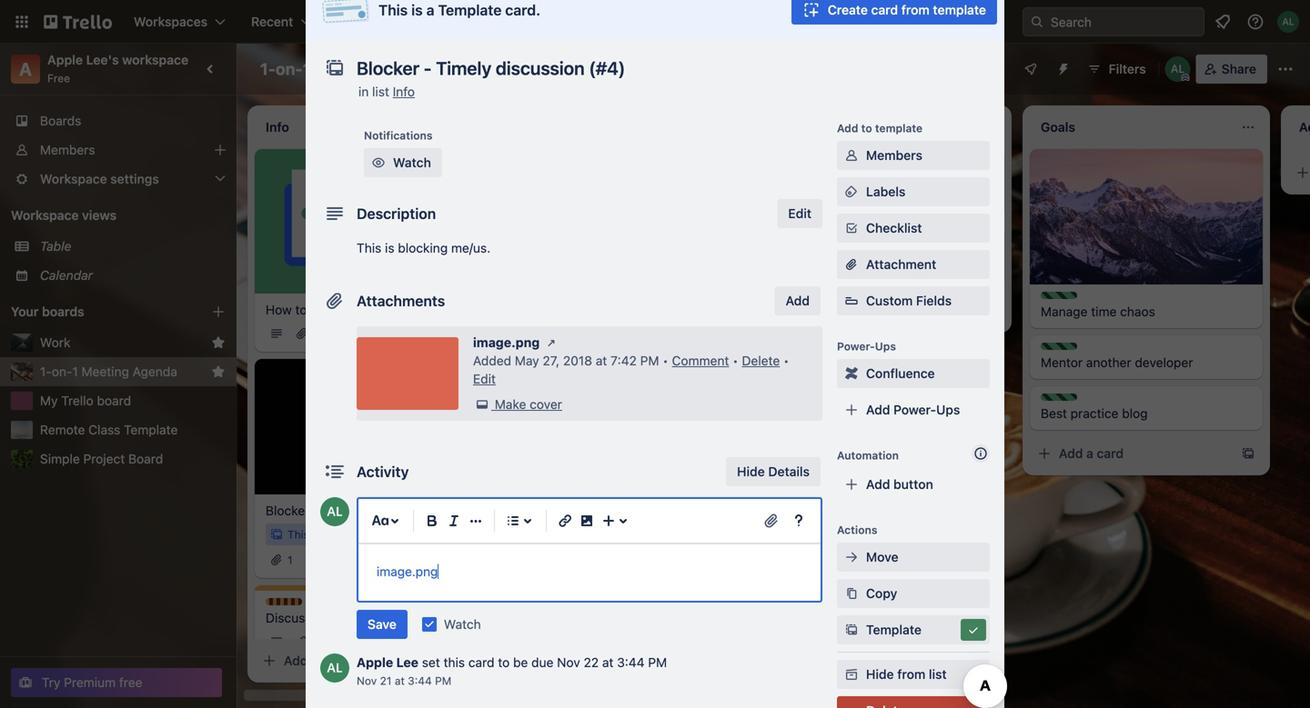 Task type: describe. For each thing, give the bounding box(es) containing it.
1 vertical spatial from
[[898, 667, 926, 683]]

try
[[42, 676, 60, 691]]

create for create
[[539, 14, 579, 29]]

add button
[[866, 477, 934, 492]]

lists image
[[502, 511, 524, 532]]

give
[[876, 245, 900, 260]]

attachment
[[866, 257, 937, 272]]

best practice blog link
[[1041, 405, 1252, 423]]

0 vertical spatial board
[[360, 303, 394, 318]]

1- inside "board name" text field
[[260, 59, 276, 79]]

meeting inside button
[[81, 364, 129, 379]]

sm image up 27,
[[543, 334, 561, 352]]

blocker - timely discussion (#4)
[[266, 504, 456, 519]]

attachment button
[[837, 250, 990, 279]]

discuss discuss - suggested topic (#3)
[[266, 600, 449, 626]]

my
[[40, 394, 58, 409]]

show menu image
[[1277, 60, 1295, 78]]

info link
[[393, 84, 415, 99]]

1 vertical spatial board
[[97, 394, 131, 409]]

custom
[[866, 293, 913, 308]]

1 vertical spatial list
[[929, 667, 947, 683]]

1 vertical spatial at
[[602, 656, 614, 671]]

1 vertical spatial template
[[875, 122, 923, 135]]

board inside simple project board link
[[128, 452, 163, 467]]

0 horizontal spatial members link
[[0, 136, 237, 165]]

sm image for checklist
[[843, 219, 861, 238]]

sm image for labels
[[843, 183, 861, 201]]

try premium free button
[[11, 669, 222, 698]]

blocker
[[266, 504, 310, 519]]

workspace
[[11, 208, 79, 223]]

your boards with 5 items element
[[11, 301, 184, 323]]

sm image for confluence
[[843, 365, 861, 383]]

save button
[[357, 611, 408, 640]]

discussion
[[365, 504, 427, 519]]

template inside button
[[866, 623, 922, 638]]

add a card button up power-ups
[[772, 297, 976, 326]]

0 vertical spatial pm
[[640, 354, 659, 369]]

a link
[[11, 55, 40, 84]]

custom fields
[[866, 293, 952, 308]]

add down best
[[1059, 446, 1083, 461]]

lee
[[396, 656, 419, 671]]

to for template
[[861, 122, 872, 135]]

goal best practice blog
[[1041, 395, 1148, 421]]

1 horizontal spatial apple lee (applelee29) image
[[1165, 56, 1191, 82]]

watch inside button
[[393, 155, 431, 170]]

feedback
[[904, 245, 958, 260]]

tooling
[[595, 325, 635, 340]]

use
[[311, 303, 332, 318]]

2018
[[563, 354, 592, 369]]

discuss for training
[[841, 157, 882, 170]]

program
[[860, 169, 910, 184]]

sm image for members
[[843, 147, 861, 165]]

share button
[[1196, 55, 1268, 84]]

0 vertical spatial nov
[[557, 656, 580, 671]]

the
[[783, 263, 802, 278]]

create for create card from template
[[828, 2, 868, 17]]

card.
[[505, 1, 541, 19]]

1 vertical spatial nov
[[357, 675, 377, 688]]

your
[[11, 304, 39, 319]]

discuss reassign new training program
[[783, 157, 928, 184]]

can
[[583, 307, 605, 322]]

customize views image
[[607, 60, 625, 78]]

0 vertical spatial -
[[313, 504, 319, 519]]

automation
[[837, 450, 899, 462]]

color: orange, title: "discuss" element for can you please give feedback on the report?
[[783, 233, 842, 247]]

add a card for add a card button below blog at the right bottom of page
[[1059, 446, 1124, 461]]

create card from template button
[[792, 0, 997, 25]]

(#3)
[[424, 611, 449, 626]]

add up discuss reassign new training program
[[837, 122, 859, 135]]

reassign
[[881, 157, 928, 170]]

link image
[[554, 511, 576, 532]]

be
[[513, 656, 528, 671]]

table
[[40, 239, 71, 254]]

1 vertical spatial apple lee (applelee29) image
[[320, 498, 349, 527]]

this for board
[[335, 303, 356, 318]]

3
[[840, 194, 847, 207]]

this for card
[[444, 656, 465, 671]]

if
[[707, 307, 715, 322]]

workspace
[[122, 52, 189, 67]]

best
[[1041, 406, 1067, 421]]

1 vertical spatial 3:44
[[408, 675, 432, 688]]

comment link
[[672, 354, 729, 369]]

make
[[524, 325, 556, 340]]

1 horizontal spatial power-
[[894, 403, 937, 418]]

0 vertical spatial at
[[596, 354, 607, 369]]

blocker - timely discussion (#4) link
[[266, 502, 470, 521]]

meeting inside "board name" text field
[[314, 59, 378, 79]]

sm image for hide from list
[[843, 666, 861, 684]]

simple project board link
[[40, 450, 226, 469]]

1 horizontal spatial template
[[438, 1, 502, 19]]

edit inside the delete edit
[[473, 372, 496, 387]]

apple for lee
[[357, 656, 393, 671]]

me/us.
[[451, 241, 491, 256]]

filters button
[[1082, 55, 1152, 84]]

this for this is a template card.
[[379, 1, 408, 19]]

0 horizontal spatial is
[[338, 529, 347, 542]]

simple
[[40, 452, 80, 467]]

this for this is blocking me/us.
[[357, 241, 382, 256]]

1 vertical spatial pm
[[648, 656, 667, 671]]

0 vertical spatial apple lee (applelee29) image
[[1278, 11, 1300, 33]]

goal for manage
[[1059, 293, 1083, 306]]

simple project board
[[40, 452, 163, 467]]

time
[[1091, 304, 1117, 319]]

save
[[368, 617, 397, 632]]

custom fields button
[[837, 292, 990, 310]]

add board image
[[211, 305, 226, 319]]

on
[[961, 245, 976, 260]]

can
[[783, 245, 806, 260]]

0 vertical spatial image.png
[[473, 335, 540, 350]]

class
[[89, 423, 120, 438]]

sm image inside template button
[[965, 622, 983, 640]]

new
[[783, 169, 809, 184]]

timely
[[323, 504, 361, 519]]

card inside apple lee set this card to be due nov 22 at 3:44 pm nov 21 at 3:44 pm
[[468, 656, 495, 671]]

please
[[834, 245, 872, 260]]

edit inside button
[[788, 206, 812, 221]]

you
[[809, 245, 830, 260]]

0 horizontal spatial apple lee (applelee29) image
[[320, 654, 349, 683]]

color: orange, title: "discuss" element for discuss - suggested topic (#3)
[[266, 599, 325, 613]]

more formatting image
[[465, 511, 487, 532]]

primary element
[[0, 0, 1310, 44]]

goal mentor another developer
[[1041, 344, 1194, 370]]

filters
[[1109, 61, 1146, 76]]

improve
[[608, 307, 655, 322]]

edit link
[[473, 372, 496, 387]]

comment
[[672, 354, 729, 369]]

move
[[866, 550, 899, 565]]

0 vertical spatial ups
[[875, 340, 896, 353]]

search image
[[1030, 15, 1045, 29]]

discuss for suggested
[[284, 600, 325, 613]]

open information menu image
[[1247, 13, 1265, 31]]

0 vertical spatial board
[[551, 61, 587, 76]]

0 vertical spatial color: orange, title: "discuss" element
[[823, 157, 882, 170]]

goal manage time chaos
[[1041, 293, 1156, 319]]

bold ⌘b image
[[421, 511, 443, 532]]

info
[[393, 84, 415, 99]]

- inside discuss discuss - suggested topic (#3)
[[315, 611, 321, 626]]

hide from list
[[866, 667, 947, 683]]

open help dialog image
[[788, 511, 810, 532]]

premium
[[64, 676, 116, 691]]

this for this card is a template.
[[288, 529, 309, 542]]

goal for mentor
[[1059, 344, 1083, 357]]

2 vertical spatial at
[[395, 675, 405, 688]]

to for use
[[295, 303, 307, 318]]

how
[[266, 303, 292, 318]]

sm image for watch
[[369, 154, 388, 172]]

my trello board
[[40, 394, 131, 409]]

hide details
[[737, 465, 810, 480]]

checklist link
[[837, 214, 990, 243]]

color: green, title: "goal" element for best
[[1041, 394, 1083, 408]]

edit button
[[777, 199, 823, 228]]

workspace visible image
[[495, 62, 509, 76]]

Board name text field
[[251, 55, 451, 84]]

boards
[[42, 304, 84, 319]]

0 notifications image
[[1212, 11, 1234, 33]]

i think we can improve velocity if we make some tooling changes. link
[[524, 306, 735, 342]]

project
[[83, 452, 125, 467]]

activity
[[357, 464, 409, 481]]

attach and insert link image
[[763, 512, 781, 531]]

labels
[[866, 184, 906, 199]]

in list info
[[359, 84, 415, 99]]

back to home image
[[44, 7, 112, 36]]

on- inside button
[[52, 364, 72, 379]]

confluence
[[866, 366, 935, 381]]

make cover
[[495, 397, 562, 412]]

is for a
[[411, 1, 423, 19]]



Task type: vqa. For each thing, say whether or not it's contained in the screenshot.
(#4)
yes



Task type: locate. For each thing, give the bounding box(es) containing it.
1 horizontal spatial nov
[[557, 656, 580, 671]]

3 color: green, title: "goal" element from the top
[[1041, 394, 1083, 408]]

2 vertical spatial template
[[866, 623, 922, 638]]

template up 'color: purple, title: "reassign"' element
[[875, 122, 923, 135]]

0 vertical spatial 3:44
[[617, 656, 645, 671]]

star or unstar board image
[[462, 62, 477, 76]]

template down "my trello board" link
[[124, 423, 178, 438]]

1 goal from the top
[[1059, 293, 1083, 306]]

2 horizontal spatial template
[[866, 623, 922, 638]]

velocity
[[658, 307, 704, 322]]

another
[[1086, 355, 1132, 370]]

power-
[[837, 340, 875, 353], [894, 403, 937, 418]]

0 vertical spatial this
[[379, 1, 408, 19]]

apple lee (applelee29) image up this card is a template.
[[320, 498, 349, 527]]

pm right 22
[[648, 656, 667, 671]]

boards link
[[0, 106, 237, 136]]

add down discuss discuss - suggested topic (#3)
[[284, 654, 308, 669]]

text styles image
[[369, 511, 391, 532]]

template inside create card from template button
[[933, 2, 986, 17]]

power- up confluence
[[837, 340, 875, 353]]

suggested
[[324, 611, 388, 626]]

some
[[559, 325, 591, 340]]

1 we from the left
[[563, 307, 580, 322]]

3:44 right 22
[[617, 656, 645, 671]]

image.png inside 'main content area, start typing to enter text.' text field
[[377, 565, 438, 580]]

can you please give feedback on the report? link
[[783, 244, 994, 280]]

agenda up info
[[382, 59, 442, 79]]

fields
[[916, 293, 952, 308]]

make
[[495, 397, 526, 412]]

1 vertical spatial starred icon image
[[211, 365, 226, 379]]

1 vertical spatial this
[[357, 241, 382, 256]]

0 horizontal spatial apple
[[47, 52, 83, 67]]

goal down manage
[[1059, 344, 1083, 357]]

apple lee (applelee29) image
[[1165, 56, 1191, 82], [320, 498, 349, 527]]

1 horizontal spatial edit
[[788, 206, 812, 221]]

0 vertical spatial power-
[[837, 340, 875, 353]]

members for left members link
[[40, 142, 95, 157]]

at right 22
[[602, 656, 614, 671]]

color: orange, title: "discuss" element
[[823, 157, 882, 170], [783, 233, 842, 247], [266, 599, 325, 613]]

sm image down notifications
[[369, 154, 388, 172]]

1 horizontal spatial members
[[866, 148, 923, 163]]

automation image
[[1049, 55, 1075, 80]]

1 vertical spatial on-
[[52, 364, 72, 379]]

1 vertical spatial 1-
[[40, 364, 52, 379]]

add down automation
[[866, 477, 890, 492]]

create from template… image for add a card button over power-ups
[[983, 304, 997, 319]]

0 horizontal spatial 1-
[[40, 364, 52, 379]]

1 vertical spatial ups
[[936, 403, 960, 418]]

sm image down "actions"
[[843, 549, 861, 567]]

1 horizontal spatial meeting
[[314, 59, 378, 79]]

hide details link
[[726, 458, 821, 487]]

2 we from the left
[[718, 307, 735, 322]]

2 vertical spatial goal
[[1059, 395, 1083, 408]]

discuss inside discuss reassign new training program
[[841, 157, 882, 170]]

1 horizontal spatial 1-on-1 meeting agenda
[[260, 59, 442, 79]]

copy
[[866, 587, 898, 602]]

hide left the details
[[737, 465, 765, 480]]

0 vertical spatial list
[[372, 84, 389, 99]]

to inside apple lee set this card to be due nov 22 at 3:44 pm nov 21 at 3:44 pm
[[498, 656, 510, 671]]

hide down template button
[[866, 667, 894, 683]]

1 vertical spatial this
[[444, 656, 465, 671]]

0 horizontal spatial power-
[[837, 340, 875, 353]]

sm image
[[843, 147, 861, 165], [843, 183, 861, 201], [843, 219, 861, 238], [473, 396, 491, 414], [843, 585, 861, 603], [843, 622, 861, 640], [843, 666, 861, 684]]

color: green, title: "goal" element left time
[[1041, 292, 1083, 306]]

apple inside apple lee's workspace free
[[47, 52, 83, 67]]

board link
[[520, 55, 598, 84]]

add a card button down blog at the right bottom of page
[[1030, 440, 1234, 469]]

add a card down report? on the right of page
[[801, 303, 865, 319]]

this is a template card.
[[379, 1, 541, 19]]

create inside button
[[828, 2, 868, 17]]

apple lee (applelee29) image right filters
[[1165, 56, 1191, 82]]

discuss inside discuss can you please give feedback on the report?
[[801, 234, 842, 247]]

0 horizontal spatial image.png
[[377, 565, 438, 580]]

/
[[837, 194, 840, 207]]

add down report? on the right of page
[[801, 303, 825, 319]]

blocking
[[398, 241, 448, 256]]

add a card for add a card button underneath suggested at the left
[[284, 654, 349, 669]]

work button
[[40, 334, 204, 352]]

sm image down the copy link at the right bottom of the page
[[965, 622, 983, 640]]

sm image for copy
[[843, 585, 861, 603]]

apple up free
[[47, 52, 83, 67]]

discuss can you please give feedback on the report?
[[783, 234, 976, 278]]

1 vertical spatial edit
[[473, 372, 496, 387]]

i
[[524, 307, 527, 322]]

None text field
[[348, 52, 948, 85]]

sm image for make cover
[[473, 396, 491, 414]]

members up new training program link
[[866, 148, 923, 163]]

this right use
[[335, 303, 356, 318]]

to up discuss reassign new training program
[[861, 122, 872, 135]]

added
[[473, 354, 511, 369]]

1 horizontal spatial agenda
[[382, 59, 442, 79]]

goal inside goal mentor another developer
[[1059, 344, 1083, 357]]

color: green, title: "goal" element down manage
[[1041, 343, 1083, 357]]

editor toolbar toolbar
[[366, 507, 814, 536]]

1 horizontal spatial create
[[828, 2, 868, 17]]

1 horizontal spatial 1-
[[260, 59, 276, 79]]

move link
[[837, 543, 990, 572]]

hide for hide from list
[[866, 667, 894, 683]]

sm image for template
[[843, 622, 861, 640]]

apple lee (applelee29) image
[[1278, 11, 1300, 33], [320, 654, 349, 683]]

color: purple, title: "reassign" element
[[863, 157, 928, 170]]

board up remote class template
[[97, 394, 131, 409]]

apple lee (applelee29) image right open information menu icon
[[1278, 11, 1300, 33]]

from inside button
[[902, 2, 930, 17]]

2 vertical spatial pm
[[435, 675, 452, 688]]

0 horizontal spatial 3:44
[[408, 675, 432, 688]]

work
[[40, 335, 70, 350]]

1 inside button
[[72, 364, 78, 379]]

sm image inside template button
[[843, 622, 861, 640]]

0 horizontal spatial this
[[335, 303, 356, 318]]

add a card for add a card button underneath tooling
[[542, 365, 607, 380]]

create from template… image
[[1241, 447, 1256, 461]]

add down confluence
[[866, 403, 890, 418]]

create from template… image for add a card button underneath suggested at the left
[[466, 654, 480, 669]]

sm image left hide from list
[[843, 666, 861, 684]]

edit card image
[[457, 368, 471, 382]]

1 inside "board name" text field
[[303, 59, 311, 79]]

add a card for add a card button over power-ups
[[801, 303, 865, 319]]

1 horizontal spatial template
[[933, 2, 986, 17]]

sm image inside the copy link
[[843, 585, 861, 603]]

1 horizontal spatial board
[[360, 303, 394, 318]]

added may 27, 2018 at 7:42 pm
[[473, 354, 659, 369]]

2 vertical spatial to
[[498, 656, 510, 671]]

27,
[[543, 354, 560, 369]]

(#4)
[[430, 504, 456, 519]]

agenda
[[382, 59, 442, 79], [133, 364, 177, 379]]

template down copy
[[866, 623, 922, 638]]

1 vertical spatial apple lee (applelee29) image
[[320, 654, 349, 683]]

sm image inside members link
[[843, 147, 861, 165]]

0 horizontal spatial template
[[875, 122, 923, 135]]

0 vertical spatial watch
[[393, 155, 431, 170]]

0 vertical spatial starred icon image
[[211, 336, 226, 350]]

- left timely
[[313, 504, 319, 519]]

1 horizontal spatial this
[[444, 656, 465, 671]]

0 vertical spatial meeting
[[314, 59, 378, 79]]

goal left time
[[1059, 293, 1083, 306]]

0 horizontal spatial list
[[372, 84, 389, 99]]

discuss for please
[[801, 234, 842, 247]]

0 vertical spatial on-
[[276, 59, 303, 79]]

on-
[[276, 59, 303, 79], [52, 364, 72, 379]]

1 horizontal spatial members link
[[837, 141, 990, 170]]

color: orange, title: "discuss" element down this card is a template.
[[266, 599, 325, 613]]

0 vertical spatial 1-on-1 meeting agenda
[[260, 59, 442, 79]]

sm image inside checklist link
[[843, 219, 861, 238]]

add a card down some
[[542, 365, 607, 380]]

report?
[[805, 263, 847, 278]]

image image
[[576, 511, 598, 532]]

create from template… image right the fields
[[983, 304, 997, 319]]

create from template… image left delete "link" at the right of page
[[724, 366, 739, 380]]

1- inside button
[[40, 364, 52, 379]]

0 vertical spatial to
[[861, 122, 872, 135]]

2 goal from the top
[[1059, 344, 1083, 357]]

0 horizontal spatial on-
[[52, 364, 72, 379]]

1 horizontal spatial board
[[551, 61, 587, 76]]

board left customize views image
[[551, 61, 587, 76]]

create from template… image
[[983, 304, 997, 319], [724, 366, 739, 380], [466, 654, 480, 669]]

sm image for move
[[843, 549, 861, 567]]

1 horizontal spatial apple lee (applelee29) image
[[1278, 11, 1300, 33]]

to left "be"
[[498, 656, 510, 671]]

members link down boards
[[0, 136, 237, 165]]

sm image down power-ups
[[843, 365, 861, 383]]

we
[[563, 307, 580, 322], [718, 307, 735, 322]]

at left 7:42
[[596, 354, 607, 369]]

list down template button
[[929, 667, 947, 683]]

due
[[532, 656, 554, 671]]

members link up labels link
[[837, 141, 990, 170]]

0 horizontal spatial hide
[[737, 465, 765, 480]]

create from template… image for add a card button underneath tooling
[[724, 366, 739, 380]]

we right the if
[[718, 307, 735, 322]]

power- down confluence
[[894, 403, 937, 418]]

this inside how to use this board link
[[335, 303, 356, 318]]

agenda inside button
[[133, 364, 177, 379]]

sm image inside hide from list link
[[843, 666, 861, 684]]

template button
[[837, 616, 990, 645]]

add a card down practice
[[1059, 446, 1124, 461]]

hide for hide details
[[737, 465, 765, 480]]

italic ⌘i image
[[443, 511, 465, 532]]

0 horizontal spatial template
[[124, 423, 178, 438]]

1 vertical spatial 1-on-1 meeting agenda
[[40, 364, 177, 379]]

3 goal from the top
[[1059, 395, 1083, 408]]

1-on-1 meeting agenda up the "in"
[[260, 59, 442, 79]]

apple lee (applelee29) image left 21
[[320, 654, 349, 683]]

0 vertical spatial 1
[[303, 59, 311, 79]]

workspace views
[[11, 208, 117, 223]]

copy link
[[837, 580, 990, 609]]

starred icon image
[[211, 336, 226, 350], [211, 365, 226, 379]]

0 vertical spatial create from template… image
[[983, 304, 997, 319]]

this right set
[[444, 656, 465, 671]]

create from template… image right set
[[466, 654, 480, 669]]

this down blocker
[[288, 529, 309, 542]]

template.
[[359, 529, 407, 542]]

3:44
[[617, 656, 645, 671], [408, 675, 432, 688]]

this inside apple lee set this card to be due nov 22 at 3:44 pm nov 21 at 3:44 pm
[[444, 656, 465, 671]]

delete link
[[742, 354, 780, 369]]

power-ups
[[837, 340, 896, 353]]

i think we can improve velocity if we make some tooling changes.
[[524, 307, 735, 340]]

table link
[[40, 238, 226, 256]]

template
[[438, 1, 502, 19], [124, 423, 178, 438], [866, 623, 922, 638]]

1 vertical spatial color: orange, title: "discuss" element
[[783, 233, 842, 247]]

1-on-1 meeting agenda inside button
[[40, 364, 177, 379]]

delete edit
[[473, 354, 780, 387]]

2 vertical spatial create from template… image
[[466, 654, 480, 669]]

power ups image
[[1024, 62, 1038, 76]]

color: green, title: "goal" element for mentor
[[1041, 343, 1083, 357]]

1 vertical spatial to
[[295, 303, 307, 318]]

notifications
[[364, 129, 433, 142]]

template left card.
[[438, 1, 502, 19]]

edit down added
[[473, 372, 496, 387]]

calendar link
[[40, 267, 226, 285]]

sm image down edit link
[[473, 396, 491, 414]]

sm image
[[369, 154, 388, 172], [543, 334, 561, 352], [843, 365, 861, 383], [843, 549, 861, 567], [965, 622, 983, 640]]

color: green, title: "goal" element
[[1041, 292, 1083, 306], [1041, 343, 1083, 357], [1041, 394, 1083, 408]]

on- inside "board name" text field
[[276, 59, 303, 79]]

apple up 21
[[357, 656, 393, 671]]

1
[[303, 59, 311, 79], [72, 364, 78, 379], [288, 554, 293, 567]]

nov 21 at 3:44 pm link
[[357, 675, 452, 688]]

edit left 0
[[788, 206, 812, 221]]

1-on-1 meeting agenda inside "board name" text field
[[260, 59, 442, 79]]

1 vertical spatial create from template… image
[[724, 366, 739, 380]]

sm image inside "watch" button
[[369, 154, 388, 172]]

meeting down work "button"
[[81, 364, 129, 379]]

apple inside apple lee set this card to be due nov 22 at 3:44 pm nov 21 at 3:44 pm
[[357, 656, 393, 671]]

a
[[426, 1, 435, 19], [828, 303, 835, 319], [570, 365, 577, 380], [1087, 446, 1094, 461], [350, 529, 356, 542], [311, 654, 318, 669]]

developer
[[1135, 355, 1194, 370]]

may
[[515, 354, 539, 369]]

0 vertical spatial 1-
[[260, 59, 276, 79]]

goal inside goal manage time chaos
[[1059, 293, 1083, 306]]

is left blocking
[[385, 241, 395, 256]]

1 vertical spatial watch
[[444, 617, 481, 632]]

ups up confluence
[[875, 340, 896, 353]]

create card from template
[[828, 2, 986, 17]]

we up some
[[563, 307, 580, 322]]

1 vertical spatial board
[[128, 452, 163, 467]]

2 vertical spatial 1
[[288, 554, 293, 567]]

this is blocking me/us.
[[357, 241, 491, 256]]

your boards
[[11, 304, 84, 319]]

0 vertical spatial template
[[933, 2, 986, 17]]

add button
[[775, 287, 821, 316]]

color: green, title: "goal" element for manage
[[1041, 292, 1083, 306]]

- left suggested at the left
[[315, 611, 321, 626]]

ups
[[875, 340, 896, 353], [936, 403, 960, 418]]

agenda up "my trello board" link
[[133, 364, 177, 379]]

0 horizontal spatial members
[[40, 142, 95, 157]]

1 horizontal spatial we
[[718, 307, 735, 322]]

watch right "topic"
[[444, 617, 481, 632]]

add a card button down tooling
[[513, 359, 717, 388]]

a
[[19, 58, 32, 80]]

meeting up the "in"
[[314, 59, 378, 79]]

0 vertical spatial this
[[335, 303, 356, 318]]

card inside button
[[871, 2, 898, 17]]

1 vertical spatial agenda
[[133, 364, 177, 379]]

2 horizontal spatial to
[[861, 122, 872, 135]]

add a card
[[801, 303, 865, 319], [542, 365, 607, 380], [1059, 446, 1124, 461], [284, 654, 349, 669]]

sm image inside the move 'link'
[[843, 549, 861, 567]]

sm image up training
[[843, 147, 861, 165]]

0 horizontal spatial nov
[[357, 675, 377, 688]]

Search field
[[1045, 8, 1204, 35]]

add right may
[[542, 365, 566, 380]]

0 / 3
[[830, 194, 847, 207]]

0 horizontal spatial edit
[[473, 372, 496, 387]]

0 horizontal spatial create from template… image
[[466, 654, 480, 669]]

add power-ups link
[[837, 396, 990, 425]]

agenda inside "board name" text field
[[382, 59, 442, 79]]

0 horizontal spatial meeting
[[81, 364, 129, 379]]

members for the rightmost members link
[[866, 148, 923, 163]]

starred icon image for 1-on-1 meeting agenda
[[211, 365, 226, 379]]

nov left 22
[[557, 656, 580, 671]]

3:44 down set
[[408, 675, 432, 688]]

mentor
[[1041, 355, 1083, 370]]

watch down notifications
[[393, 155, 431, 170]]

apple for lee's
[[47, 52, 83, 67]]

pm right 7:42
[[640, 354, 659, 369]]

0 vertical spatial hide
[[737, 465, 765, 480]]

remote
[[40, 423, 85, 438]]

1 horizontal spatial create from template… image
[[724, 366, 739, 380]]

views
[[82, 208, 117, 223]]

sm image up please
[[843, 219, 861, 238]]

add down the at the right of the page
[[786, 293, 810, 308]]

goal inside goal best practice blog
[[1059, 395, 1083, 408]]

1-on-1 meeting agenda
[[260, 59, 442, 79], [40, 364, 177, 379]]

this up "board name" text field
[[379, 1, 408, 19]]

labels link
[[837, 177, 990, 207]]

2 starred icon image from the top
[[211, 365, 226, 379]]

0 horizontal spatial agenda
[[133, 364, 177, 379]]

to left use
[[295, 303, 307, 318]]

is down timely
[[338, 529, 347, 542]]

goal down mentor in the right bottom of the page
[[1059, 395, 1083, 408]]

2 color: green, title: "goal" element from the top
[[1041, 343, 1083, 357]]

color: orange, title: "discuss" element up 3
[[823, 157, 882, 170]]

apple lee's workspace free
[[47, 52, 189, 85]]

add inside 'button'
[[866, 477, 890, 492]]

image.png down the template.
[[377, 565, 438, 580]]

1 horizontal spatial image.png
[[473, 335, 540, 350]]

think
[[531, 307, 560, 322]]

Main content area, start typing to enter text. text field
[[377, 561, 803, 583]]

image.png up added
[[473, 335, 540, 350]]

board
[[551, 61, 587, 76], [128, 452, 163, 467]]

0 vertical spatial template
[[438, 1, 502, 19]]

nov left 21
[[357, 675, 377, 688]]

1 vertical spatial hide
[[866, 667, 894, 683]]

color: orange, title: "discuss" element down edit button
[[783, 233, 842, 247]]

share
[[1222, 61, 1257, 76]]

add a card button down suggested at the left
[[255, 647, 459, 676]]

0 horizontal spatial board
[[97, 394, 131, 409]]

1 vertical spatial color: green, title: "goal" element
[[1041, 343, 1083, 357]]

members down boards
[[40, 142, 95, 157]]

1-on-1 meeting agenda down work "button"
[[40, 364, 177, 379]]

sm image inside labels link
[[843, 183, 861, 201]]

pm down set
[[435, 675, 452, 688]]

is for blocking
[[385, 241, 395, 256]]

pm
[[640, 354, 659, 369], [648, 656, 667, 671], [435, 675, 452, 688]]

2 horizontal spatial create from template… image
[[983, 304, 997, 319]]

1 vertical spatial template
[[124, 423, 178, 438]]

manage time chaos link
[[1041, 303, 1252, 321]]

template left search image
[[933, 2, 986, 17]]

0 vertical spatial agenda
[[382, 59, 442, 79]]

discuss - suggested topic (#3) link
[[266, 610, 470, 628]]

add a card down suggested at the left
[[284, 654, 349, 669]]

meeting
[[314, 59, 378, 79], [81, 364, 129, 379]]

at right 21
[[395, 675, 405, 688]]

goal for best
[[1059, 395, 1083, 408]]

sm image right /
[[843, 183, 861, 201]]

1 color: green, title: "goal" element from the top
[[1041, 292, 1083, 306]]

1 horizontal spatial watch
[[444, 617, 481, 632]]

this down description
[[357, 241, 382, 256]]

create inside button
[[539, 14, 579, 29]]

apple
[[47, 52, 83, 67], [357, 656, 393, 671]]

board right use
[[360, 303, 394, 318]]

0 vertical spatial apple
[[47, 52, 83, 67]]

sm image left copy
[[843, 585, 861, 603]]

1 horizontal spatial to
[[498, 656, 510, 671]]

starred icon image for work
[[211, 336, 226, 350]]

7:42
[[611, 354, 637, 369]]

1 starred icon image from the top
[[211, 336, 226, 350]]

2 horizontal spatial is
[[411, 1, 423, 19]]

1 vertical spatial apple
[[357, 656, 393, 671]]

color: green, title: "goal" element down mentor in the right bottom of the page
[[1041, 394, 1083, 408]]

sm image down the copy link at the right bottom of the page
[[843, 622, 861, 640]]



